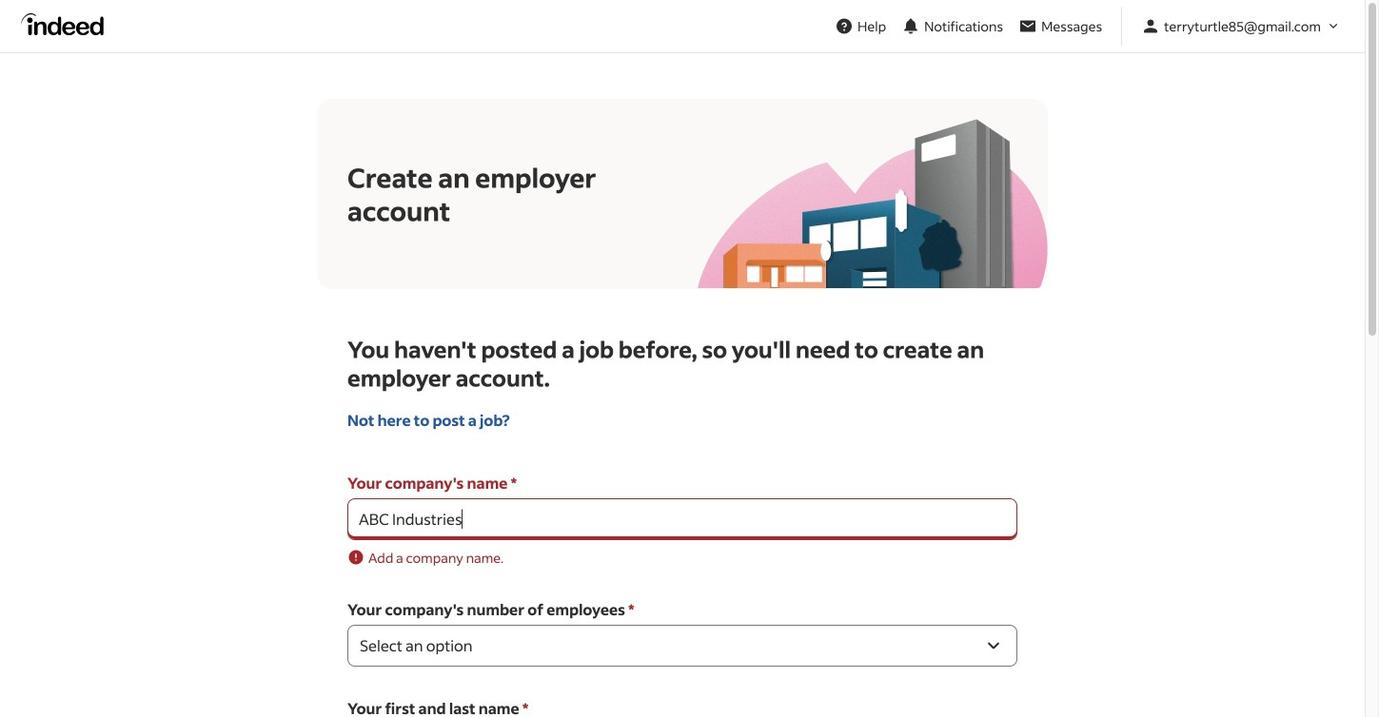 Task type: vqa. For each thing, say whether or not it's contained in the screenshot.
of's make a selection.
no



Task type: locate. For each thing, give the bounding box(es) containing it.
None field
[[347, 499, 1017, 541]]

indeed home image
[[21, 13, 112, 36]]



